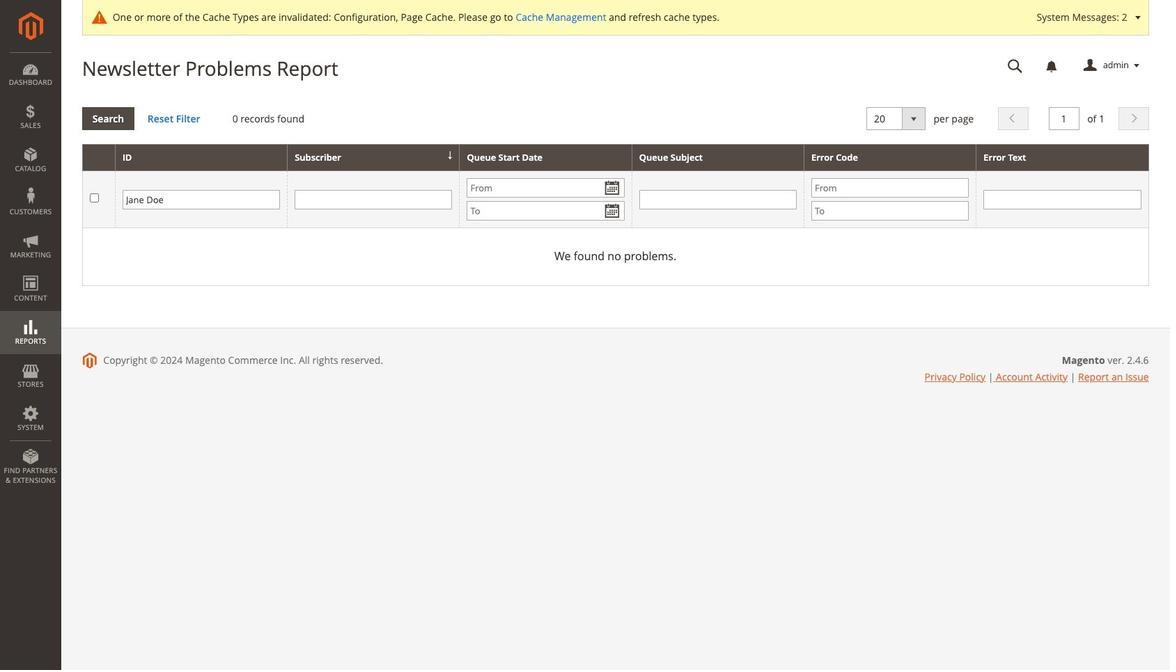 Task type: describe. For each thing, give the bounding box(es) containing it.
2 from text field from the left
[[812, 179, 969, 198]]

to text field for second from text box from the right
[[467, 202, 625, 221]]

to text field for 2nd from text box
[[812, 202, 969, 221]]

1 from text field from the left
[[467, 179, 625, 198]]

magento admin panel image
[[18, 12, 43, 40]]



Task type: locate. For each thing, give the bounding box(es) containing it.
None text field
[[295, 190, 452, 210], [984, 190, 1142, 210], [295, 190, 452, 210], [984, 190, 1142, 210]]

None text field
[[998, 54, 1033, 78], [1049, 107, 1079, 130], [123, 190, 280, 210], [639, 190, 797, 210], [998, 54, 1033, 78], [1049, 107, 1079, 130], [123, 190, 280, 210], [639, 190, 797, 210]]

menu bar
[[0, 52, 61, 493]]

0 horizontal spatial to text field
[[467, 202, 625, 221]]

0 horizontal spatial from text field
[[467, 179, 625, 198]]

2 to text field from the left
[[812, 202, 969, 221]]

To text field
[[467, 202, 625, 221], [812, 202, 969, 221]]

From text field
[[467, 179, 625, 198], [812, 179, 969, 198]]

1 to text field from the left
[[467, 202, 625, 221]]

1 horizontal spatial from text field
[[812, 179, 969, 198]]

None checkbox
[[90, 194, 99, 203]]

1 horizontal spatial to text field
[[812, 202, 969, 221]]



